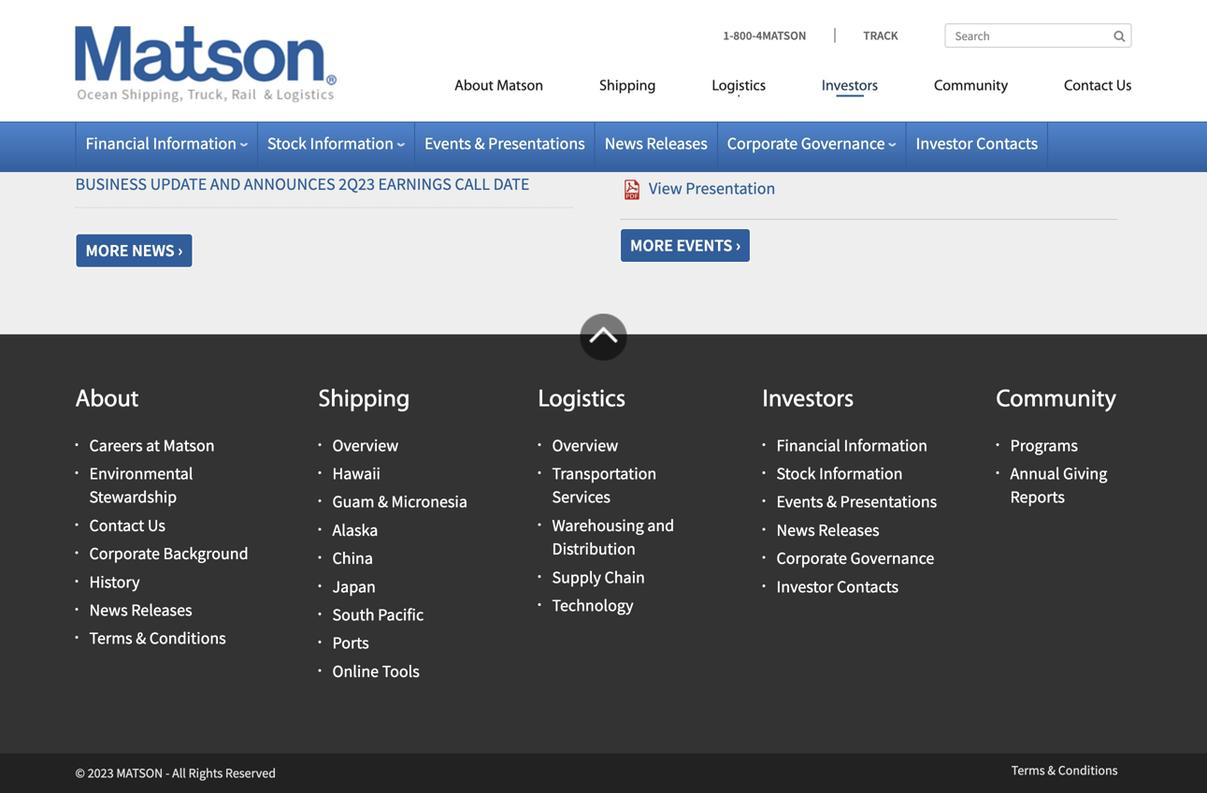 Task type: locate. For each thing, give the bounding box(es) containing it.
governance inside the financial information stock information events & presentations news releases corporate governance investor contacts
[[851, 548, 935, 569]]

20, for matson
[[108, 120, 129, 141]]

2q23
[[332, 147, 368, 168], [339, 174, 375, 195]]

more events ›
[[630, 235, 741, 256]]

contact us link down stewardship
[[89, 515, 165, 536]]

1 horizontal spatial matson
[[497, 79, 544, 94]]

us inside careers at matson environmental stewardship contact us corporate background history news releases terms & conditions
[[148, 515, 165, 536]]

community up programs
[[997, 388, 1117, 413]]

careers at matson link
[[89, 435, 215, 456]]

shipping up jul
[[600, 79, 656, 94]]

shipping up hawaii on the left bottom
[[318, 388, 410, 413]]

top menu navigation
[[370, 70, 1132, 108]]

› up "committee"
[[736, 235, 741, 256]]

giving
[[1063, 463, 1108, 484]]

ports link
[[332, 632, 369, 653]]

1 horizontal spatial stock information link
[[777, 463, 903, 484]]

matson
[[75, 73, 135, 94], [75, 147, 135, 168], [116, 765, 163, 782]]

logistics inside the top menu navigation
[[712, 79, 766, 94]]

2q23 left results,
[[332, 147, 368, 168]]

events & presentations link for leftmost stock information link news releases link
[[425, 133, 585, 154]]

0 horizontal spatial overview
[[332, 435, 399, 456]]

1 vertical spatial presentations
[[840, 491, 937, 512]]

0 horizontal spatial events & presentations link
[[425, 133, 585, 154]]

0 vertical spatial logistics
[[712, 79, 766, 94]]

july 20, 2023 matson announces preliminary 2q23 results, provides business update and announces 2q23 earnings call date
[[75, 120, 530, 195]]

investors
[[822, 79, 878, 94], [763, 388, 854, 413]]

1 vertical spatial presentation
[[686, 178, 776, 199]]

1 vertical spatial contacts
[[837, 576, 899, 597]]

©
[[75, 765, 85, 782]]

announces down preliminary
[[244, 174, 335, 195]]

stock information link
[[267, 133, 405, 154], [777, 463, 903, 484]]

and
[[210, 174, 241, 195]]

us
[[1117, 79, 1132, 94], [148, 515, 165, 536]]

and
[[647, 515, 674, 536]]

at
[[146, 435, 160, 456]]

more
[[630, 235, 673, 256], [86, 240, 128, 261]]

events & presentations link for news releases link associated with rightmost stock information link
[[777, 491, 937, 512]]

presentations
[[488, 133, 585, 154], [840, 491, 937, 512]]

careers
[[89, 435, 143, 456]]

2 july from the top
[[75, 120, 105, 141]]

information for financial information
[[153, 133, 237, 154]]

1 vertical spatial investor
[[777, 576, 834, 597]]

more down second
[[630, 235, 673, 256]]

logistics down back to top image
[[538, 388, 626, 413]]

annual giving reports link
[[1011, 463, 1108, 508]]

programs
[[1011, 435, 1078, 456]]

0 horizontal spatial conditions
[[149, 628, 226, 649]]

news inside the financial information stock information events & presentations news releases corporate governance investor contacts
[[777, 519, 815, 541]]

us inside the top menu navigation
[[1117, 79, 1132, 94]]

news inside careers at matson environmental stewardship contact us corporate background history news releases terms & conditions
[[89, 600, 128, 621]]

matson right at
[[163, 435, 215, 456]]

0 vertical spatial view presentation link
[[620, 68, 776, 89]]

july up business
[[75, 120, 105, 141]]

terms inside careers at matson environmental stewardship contact us corporate background history news releases terms & conditions
[[89, 628, 132, 649]]

matson inside the top menu navigation
[[497, 79, 544, 94]]

› for more news ›
[[178, 240, 183, 261]]

matson publishes 2022 sustainability report link
[[75, 73, 434, 94]]

20, right jul
[[645, 122, 666, 143]]

matson inside july 24, 2023 matson publishes 2022 sustainability report
[[75, 73, 135, 94]]

1 vertical spatial community
[[997, 388, 1117, 413]]

matson up business
[[75, 147, 135, 168]]

1 horizontal spatial about
[[455, 79, 494, 94]]

0 vertical spatial corporate governance link
[[727, 133, 897, 154]]

2023 right © at the left of the page
[[88, 765, 114, 782]]

1 horizontal spatial news releases link
[[605, 133, 708, 154]]

governance
[[801, 133, 885, 154], [851, 548, 935, 569]]

japan link
[[332, 576, 376, 597]]

overview inside overview transportation services warehousing and distribution supply chain technology
[[552, 435, 618, 456]]

contact us link down search image
[[1036, 70, 1132, 108]]

executive management link
[[718, 173, 938, 213]]

us up corporate background link
[[148, 515, 165, 536]]

investor inside the financial information stock information events & presentations news releases corporate governance investor contacts
[[777, 576, 834, 597]]

› down update
[[178, 240, 183, 261]]

events inside the financial information stock information events & presentations news releases corporate governance investor contacts
[[777, 491, 823, 512]]

0 horizontal spatial 20,
[[108, 120, 129, 141]]

0 vertical spatial terms
[[89, 628, 132, 649]]

technology link
[[552, 595, 634, 616]]

publishes
[[139, 73, 219, 94]]

jul
[[620, 122, 642, 143]]

2 horizontal spatial news releases link
[[777, 519, 880, 541]]

1 horizontal spatial terms
[[1012, 762, 1045, 779]]

programs link
[[1011, 435, 1078, 456]]

0 horizontal spatial more
[[86, 240, 128, 261]]

services
[[552, 487, 611, 508]]

0 horizontal spatial ›
[[178, 240, 183, 261]]

us down search image
[[1117, 79, 1132, 94]]

0 horizontal spatial events
[[425, 133, 471, 154]]

about up "careers"
[[75, 388, 139, 413]]

2 vertical spatial releases
[[131, 600, 192, 621]]

announces up update
[[139, 147, 230, 168]]

0 vertical spatial investor contacts link
[[916, 133, 1038, 154]]

2023 right 24,
[[132, 46, 166, 67]]

terms & conditions link
[[89, 628, 226, 649], [1012, 762, 1118, 779]]

0 vertical spatial presentation
[[686, 68, 776, 89]]

back to top image
[[580, 314, 627, 361]]

view presentation link down 'listen to webcast' link
[[620, 68, 776, 89]]

1 horizontal spatial contacts
[[976, 133, 1038, 154]]

2 horizontal spatial events
[[777, 491, 823, 512]]

matson
[[497, 79, 544, 94], [163, 435, 215, 456]]

1 vertical spatial announces
[[244, 174, 335, 195]]

contact
[[1064, 79, 1113, 94], [89, 515, 144, 536]]

0 horizontal spatial contacts
[[837, 576, 899, 597]]

board of directors link
[[718, 213, 938, 252]]

None search field
[[945, 23, 1132, 48]]

1 horizontal spatial 20,
[[645, 122, 666, 143]]

0 horizontal spatial financial
[[86, 133, 150, 154]]

20, inside jul 20, 2023 second quarter 2023 preliminary earnings supplement view presentation
[[645, 122, 666, 143]]

1 vertical spatial view presentation link
[[620, 178, 776, 199]]

overview for transportation
[[552, 435, 618, 456]]

overview up transportation
[[552, 435, 618, 456]]

1 vertical spatial investors
[[763, 388, 854, 413]]

corporate governance link
[[727, 133, 897, 154], [777, 548, 935, 569]]

2023 down publishes
[[132, 120, 166, 141]]

view down second
[[649, 178, 682, 199]]

shipping
[[600, 79, 656, 94], [318, 388, 410, 413]]

800-
[[734, 28, 756, 43]]

2q23 down 'stock information'
[[339, 174, 375, 195]]

1 horizontal spatial events
[[677, 235, 733, 256]]

results,
[[371, 147, 437, 168]]

1 vertical spatial matson
[[75, 147, 135, 168]]

guam
[[332, 491, 374, 512]]

2023 inside july 24, 2023 matson publishes 2022 sustainability report
[[132, 46, 166, 67]]

shipping inside the top menu navigation
[[600, 79, 656, 94]]

0 vertical spatial community
[[934, 79, 1008, 94]]

investors link
[[794, 70, 906, 108]]

about inside footer
[[75, 388, 139, 413]]

july left 24,
[[75, 46, 105, 67]]

terms & conditions
[[1012, 762, 1118, 779]]

alaska
[[332, 519, 378, 541]]

board
[[737, 224, 770, 241]]

footer containing about
[[0, 314, 1207, 793]]

20, up business
[[108, 120, 129, 141]]

view presentation link down quarter
[[620, 178, 776, 199]]

overview link up hawaii on the left bottom
[[332, 435, 399, 456]]

1 vertical spatial about
[[75, 388, 139, 413]]

0 horizontal spatial shipping
[[318, 388, 410, 413]]

0 horizontal spatial logistics
[[538, 388, 626, 413]]

1 vertical spatial logistics
[[538, 388, 626, 413]]

0 horizontal spatial investor
[[777, 576, 834, 597]]

1 horizontal spatial us
[[1117, 79, 1132, 94]]

1 overview from the left
[[332, 435, 399, 456]]

0 horizontal spatial contact
[[89, 515, 144, 536]]

matson announces preliminary 2q23 results, provides business update and announces 2q23 earnings call date link
[[75, 147, 530, 195]]

1 horizontal spatial conditions
[[1058, 762, 1118, 779]]

transportation
[[552, 463, 657, 484]]

2 view from the top
[[649, 178, 682, 199]]

1 vertical spatial governance
[[851, 548, 935, 569]]

overview hawaii guam & micronesia alaska china japan south pacific ports online tools
[[332, 435, 468, 682]]

1 july from the top
[[75, 46, 105, 67]]

view down listen
[[649, 68, 682, 89]]

1 horizontal spatial financial information link
[[777, 435, 928, 456]]

matson up events & presentations
[[497, 79, 544, 94]]

committee composition
[[737, 264, 871, 280]]

events
[[425, 133, 471, 154], [677, 235, 733, 256], [777, 491, 823, 512]]

footer
[[0, 314, 1207, 793]]

0 horizontal spatial news releases link
[[89, 600, 192, 621]]

date
[[493, 174, 530, 195]]

presentation inside jul 20, 2023 second quarter 2023 preliminary earnings supplement view presentation
[[686, 178, 776, 199]]

about up events & presentations
[[455, 79, 494, 94]]

view
[[649, 68, 682, 89], [649, 178, 682, 199]]

overview inside overview hawaii guam & micronesia alaska china japan south pacific ports online tools
[[332, 435, 399, 456]]

1 horizontal spatial events & presentations link
[[777, 491, 937, 512]]

1-
[[723, 28, 734, 43]]

about for about
[[75, 388, 139, 413]]

stock information
[[267, 133, 394, 154]]

about for about matson
[[455, 79, 494, 94]]

1 horizontal spatial logistics
[[712, 79, 766, 94]]

hawaii link
[[332, 463, 381, 484]]

investor contacts link for leftmost stock information link news releases link
[[916, 133, 1038, 154]]

0 vertical spatial matson
[[497, 79, 544, 94]]

2 horizontal spatial releases
[[819, 519, 880, 541]]

matson down 24,
[[75, 73, 135, 94]]

0 vertical spatial about
[[455, 79, 494, 94]]

0 vertical spatial financial
[[86, 133, 150, 154]]

0 horizontal spatial contact us link
[[89, 515, 165, 536]]

0 vertical spatial contacts
[[976, 133, 1038, 154]]

2 vertical spatial news releases link
[[89, 600, 192, 621]]

0 vertical spatial stock information link
[[267, 133, 405, 154]]

2023 inside july 20, 2023 matson announces preliminary 2q23 results, provides business update and announces 2q23 earnings call date
[[132, 120, 166, 141]]

financial inside the financial information stock information events & presentations news releases corporate governance investor contacts
[[777, 435, 841, 456]]

0 vertical spatial financial information link
[[86, 133, 248, 154]]

contact down stewardship
[[89, 515, 144, 536]]

overview link for logistics
[[552, 435, 618, 456]]

& inside overview hawaii guam & micronesia alaska china japan south pacific ports online tools
[[378, 491, 388, 512]]

2 view presentation link from the top
[[620, 178, 776, 199]]

4matson
[[756, 28, 807, 43]]

1 vertical spatial financial
[[777, 435, 841, 456]]

0 horizontal spatial terms
[[89, 628, 132, 649]]

reserved
[[225, 765, 276, 782]]

1 horizontal spatial contact
[[1064, 79, 1113, 94]]

conditions inside careers at matson environmental stewardship contact us corporate background history news releases terms & conditions
[[149, 628, 226, 649]]

presentation down quarter
[[686, 178, 776, 199]]

executive
[[737, 184, 789, 201]]

about inside about matson link
[[455, 79, 494, 94]]

matson inside july 20, 2023 matson announces preliminary 2q23 results, provides business update and announces 2q23 earnings call date
[[75, 147, 135, 168]]

0 vertical spatial contact us link
[[1036, 70, 1132, 108]]

directors
[[786, 224, 835, 241]]

›
[[736, 235, 741, 256], [178, 240, 183, 261]]

1 vertical spatial stock information link
[[777, 463, 903, 484]]

0 vertical spatial contact
[[1064, 79, 1113, 94]]

news releases link
[[605, 133, 708, 154], [777, 519, 880, 541], [89, 600, 192, 621]]

1 vertical spatial july
[[75, 120, 105, 141]]

conditions
[[149, 628, 226, 649], [1058, 762, 1118, 779]]

1 overview link from the left
[[332, 435, 399, 456]]

rights
[[189, 765, 223, 782]]

sustainability
[[259, 73, 374, 94]]

1 vertical spatial releases
[[819, 519, 880, 541]]

july for july 20, 2023 matson announces preliminary 2q23 results, provides business update and announces 2q23 earnings call date
[[75, 120, 105, 141]]

20, inside july 20, 2023 matson announces preliminary 2q23 results, provides business update and announces 2q23 earnings call date
[[108, 120, 129, 141]]

corporate
[[727, 133, 798, 154], [89, 543, 160, 564], [777, 548, 847, 569]]

0 vertical spatial announces
[[139, 147, 230, 168]]

0 horizontal spatial releases
[[131, 600, 192, 621]]

0 horizontal spatial about
[[75, 388, 139, 413]]

2023 for announces
[[132, 120, 166, 141]]

0 horizontal spatial stock
[[267, 133, 307, 154]]

2023 up second
[[669, 122, 703, 143]]

2 overview from the left
[[552, 435, 618, 456]]

Search search field
[[945, 23, 1132, 48]]

1 horizontal spatial terms & conditions link
[[1012, 762, 1118, 779]]

1 horizontal spatial ›
[[736, 235, 741, 256]]

more down business
[[86, 240, 128, 261]]

presentations inside the financial information stock information events & presentations news releases corporate governance investor contacts
[[840, 491, 937, 512]]

0 horizontal spatial us
[[148, 515, 165, 536]]

0 horizontal spatial overview link
[[332, 435, 399, 456]]

contacts inside the financial information stock information events & presentations news releases corporate governance investor contacts
[[837, 576, 899, 597]]

1 horizontal spatial presentations
[[840, 491, 937, 512]]

july inside july 24, 2023 matson publishes 2022 sustainability report
[[75, 46, 105, 67]]

ports
[[332, 632, 369, 653]]

1 vertical spatial shipping
[[318, 388, 410, 413]]

0 horizontal spatial terms & conditions link
[[89, 628, 226, 649]]

presentation down webcast
[[686, 68, 776, 89]]

supplement
[[998, 145, 1107, 171]]

preliminary
[[809, 145, 912, 171]]

1 vertical spatial view
[[649, 178, 682, 199]]

logistics link
[[684, 70, 794, 108]]

0 vertical spatial conditions
[[149, 628, 226, 649]]

contact us
[[1064, 79, 1132, 94]]

july inside july 20, 2023 matson announces preliminary 2q23 results, provides business update and announces 2q23 earnings call date
[[75, 120, 105, 141]]

presentation
[[686, 68, 776, 89], [686, 178, 776, 199]]

community
[[934, 79, 1008, 94], [997, 388, 1117, 413]]

community up the investor contacts
[[934, 79, 1008, 94]]

2 vertical spatial events
[[777, 491, 823, 512]]

logistics down webcast
[[712, 79, 766, 94]]

investors inside footer
[[763, 388, 854, 413]]

overview up hawaii on the left bottom
[[332, 435, 399, 456]]

track link
[[835, 28, 898, 43]]

news releases link for leftmost stock information link
[[605, 133, 708, 154]]

1 view from the top
[[649, 68, 682, 89]]

1 horizontal spatial releases
[[647, 133, 708, 154]]

0 vertical spatial presentations
[[488, 133, 585, 154]]

matson left ‐
[[116, 765, 163, 782]]

0 vertical spatial matson
[[75, 73, 135, 94]]

listen to webcast
[[649, 29, 771, 50]]

0 vertical spatial shipping
[[600, 79, 656, 94]]

2 vertical spatial matson
[[116, 765, 163, 782]]

1 horizontal spatial financial
[[777, 435, 841, 456]]

2 presentation from the top
[[686, 178, 776, 199]]

overview link up transportation
[[552, 435, 618, 456]]

1 vertical spatial 2q23
[[339, 174, 375, 195]]

1 vertical spatial contact us link
[[89, 515, 165, 536]]

1 horizontal spatial overview
[[552, 435, 618, 456]]

releases inside careers at matson environmental stewardship contact us corporate background history news releases terms & conditions
[[131, 600, 192, 621]]

2 overview link from the left
[[552, 435, 618, 456]]

0 vertical spatial july
[[75, 46, 105, 67]]

track
[[864, 28, 898, 43]]

contact down search 'search field'
[[1064, 79, 1113, 94]]

1 vertical spatial investor contacts link
[[777, 576, 899, 597]]

1 horizontal spatial more
[[630, 235, 673, 256]]



Task type: vqa. For each thing, say whether or not it's contained in the screenshot.
RESULTS,
yes



Task type: describe. For each thing, give the bounding box(es) containing it.
matson inside footer
[[116, 765, 163, 782]]

view presentation link inside second quarter 2023 preliminary earnings supplement 'article'
[[620, 178, 776, 199]]

0 vertical spatial stock
[[267, 133, 307, 154]]

more for more news ›
[[86, 240, 128, 261]]

information for stock information
[[310, 133, 394, 154]]

quarter
[[689, 145, 758, 171]]

provides
[[441, 147, 512, 168]]

chain
[[605, 567, 645, 588]]

& inside the financial information stock information events & presentations news releases corporate governance investor contacts
[[827, 491, 837, 512]]

history
[[89, 571, 140, 592]]

logistics inside footer
[[538, 388, 626, 413]]

annual
[[1011, 463, 1060, 484]]

1 horizontal spatial contact us link
[[1036, 70, 1132, 108]]

distribution
[[552, 538, 636, 559]]

20, for second
[[645, 122, 666, 143]]

1 horizontal spatial announces
[[244, 174, 335, 195]]

environmental
[[89, 463, 193, 484]]

warehousing and distribution link
[[552, 515, 674, 559]]

more news › link
[[75, 233, 193, 268]]

© 2023 matson ‐ all rights reserved
[[75, 765, 276, 782]]

matson for 24,
[[75, 73, 135, 94]]

community inside footer
[[997, 388, 1117, 413]]

stock inside the financial information stock information events & presentations news releases corporate governance investor contacts
[[777, 463, 816, 484]]

2023 up executive management
[[762, 145, 804, 171]]

board of directors
[[737, 224, 835, 241]]

online
[[332, 661, 379, 682]]

1 horizontal spatial investor
[[916, 133, 973, 154]]

careers at matson environmental stewardship contact us corporate background history news releases terms & conditions
[[89, 435, 248, 649]]

shipping link
[[572, 70, 684, 108]]

hawaii
[[332, 463, 381, 484]]

guam & micronesia link
[[332, 491, 468, 512]]

0 vertical spatial governance
[[801, 133, 885, 154]]

committee
[[737, 264, 798, 280]]

programs annual giving reports
[[1011, 435, 1108, 508]]

contact inside the top menu navigation
[[1064, 79, 1113, 94]]

‐
[[165, 765, 170, 782]]

more for more events ›
[[630, 235, 673, 256]]

executive management
[[737, 184, 863, 201]]

financial information link for leftmost stock information link
[[86, 133, 248, 154]]

listen
[[649, 29, 691, 50]]

more news ›
[[86, 240, 183, 261]]

july for july 24, 2023 matson publishes 2022 sustainability report
[[75, 46, 105, 67]]

japan
[[332, 576, 376, 597]]

matson for 20,
[[75, 147, 135, 168]]

july 24, 2023 matson publishes 2022 sustainability report
[[75, 46, 434, 94]]

business
[[75, 174, 147, 195]]

0 vertical spatial 2q23
[[332, 147, 368, 168]]

releases inside the financial information stock information events & presentations news releases corporate governance investor contacts
[[819, 519, 880, 541]]

2023 for quarter
[[669, 122, 703, 143]]

investor contacts link for news releases link associated with rightmost stock information link
[[777, 576, 899, 597]]

24,
[[108, 46, 129, 67]]

corporate inside careers at matson environmental stewardship contact us corporate background history news releases terms & conditions
[[89, 543, 160, 564]]

about matson link
[[427, 70, 572, 108]]

financial information stock information events & presentations news releases corporate governance investor contacts
[[777, 435, 937, 597]]

financial for financial information stock information events & presentations news releases corporate governance investor contacts
[[777, 435, 841, 456]]

& inside careers at matson environmental stewardship contact us corporate background history news releases terms & conditions
[[136, 628, 146, 649]]

china link
[[332, 548, 373, 569]]

corporate governance
[[727, 133, 885, 154]]

corporate background link
[[89, 543, 248, 564]]

micronesia
[[391, 491, 468, 512]]

earnings
[[917, 145, 994, 171]]

overview link for shipping
[[332, 435, 399, 456]]

reports
[[1011, 487, 1065, 508]]

view inside jul 20, 2023 second quarter 2023 preliminary earnings supplement view presentation
[[649, 178, 682, 199]]

warehousing
[[552, 515, 644, 536]]

1-800-4matson link
[[723, 28, 835, 43]]

second quarter 2023 preliminary earnings supplement link
[[620, 145, 1118, 171]]

financial information
[[86, 133, 237, 154]]

composition
[[800, 264, 871, 280]]

› for more events ›
[[736, 235, 741, 256]]

overview transportation services warehousing and distribution supply chain technology
[[552, 435, 674, 616]]

corporate inside the financial information stock information events & presentations news releases corporate governance investor contacts
[[777, 548, 847, 569]]

overview for hawaii
[[332, 435, 399, 456]]

webcast
[[712, 29, 771, 50]]

events & presentations
[[425, 133, 585, 154]]

0 vertical spatial releases
[[647, 133, 708, 154]]

shipping inside footer
[[318, 388, 410, 413]]

search image
[[1114, 30, 1126, 42]]

south pacific link
[[332, 604, 424, 625]]

pacific
[[378, 604, 424, 625]]

0 horizontal spatial presentations
[[488, 133, 585, 154]]

second quarter 2023 preliminary earnings supplement article
[[620, 119, 1118, 210]]

about matson
[[455, 79, 544, 94]]

transportation services link
[[552, 463, 657, 508]]

information for financial information stock information events & presentations news releases corporate governance investor contacts
[[844, 435, 928, 456]]

0 horizontal spatial announces
[[139, 147, 230, 168]]

environmental stewardship link
[[89, 463, 193, 508]]

2023 inside footer
[[88, 765, 114, 782]]

report
[[377, 73, 434, 94]]

supply
[[552, 567, 601, 588]]

preliminary
[[233, 147, 328, 168]]

contact inside careers at matson environmental stewardship contact us corporate background history news releases terms & conditions
[[89, 515, 144, 536]]

supply chain link
[[552, 567, 645, 588]]

0 vertical spatial events
[[425, 133, 471, 154]]

1 view presentation link from the top
[[620, 68, 776, 89]]

management
[[791, 184, 863, 201]]

2023 for publishes
[[132, 46, 166, 67]]

view presentation
[[649, 68, 776, 89]]

technology
[[552, 595, 634, 616]]

1 vertical spatial terms
[[1012, 762, 1045, 779]]

1 vertical spatial terms & conditions link
[[1012, 762, 1118, 779]]

community inside 'link'
[[934, 79, 1008, 94]]

online tools link
[[332, 661, 420, 682]]

update
[[150, 174, 207, 195]]

call
[[455, 174, 490, 195]]

listen to webcast link
[[620, 29, 771, 50]]

investors inside the top menu navigation
[[822, 79, 878, 94]]

committee composition link
[[718, 252, 938, 292]]

0 horizontal spatial stock information link
[[267, 133, 405, 154]]

background
[[163, 543, 248, 564]]

1 vertical spatial events
[[677, 235, 733, 256]]

south
[[332, 604, 375, 625]]

financial information link for rightmost stock information link
[[777, 435, 928, 456]]

earnings
[[378, 174, 452, 195]]

matson inside careers at matson environmental stewardship contact us corporate background history news releases terms & conditions
[[163, 435, 215, 456]]

community link
[[906, 70, 1036, 108]]

financial for financial information
[[86, 133, 150, 154]]

1 vertical spatial corporate governance link
[[777, 548, 935, 569]]

investor contacts
[[916, 133, 1038, 154]]

news releases
[[605, 133, 708, 154]]

matson image
[[75, 26, 337, 103]]

1 presentation from the top
[[686, 68, 776, 89]]

china
[[332, 548, 373, 569]]

news releases link for rightmost stock information link
[[777, 519, 880, 541]]

jul 20, 2023 second quarter 2023 preliminary earnings supplement view presentation
[[620, 122, 1107, 199]]

stewardship
[[89, 487, 177, 508]]



